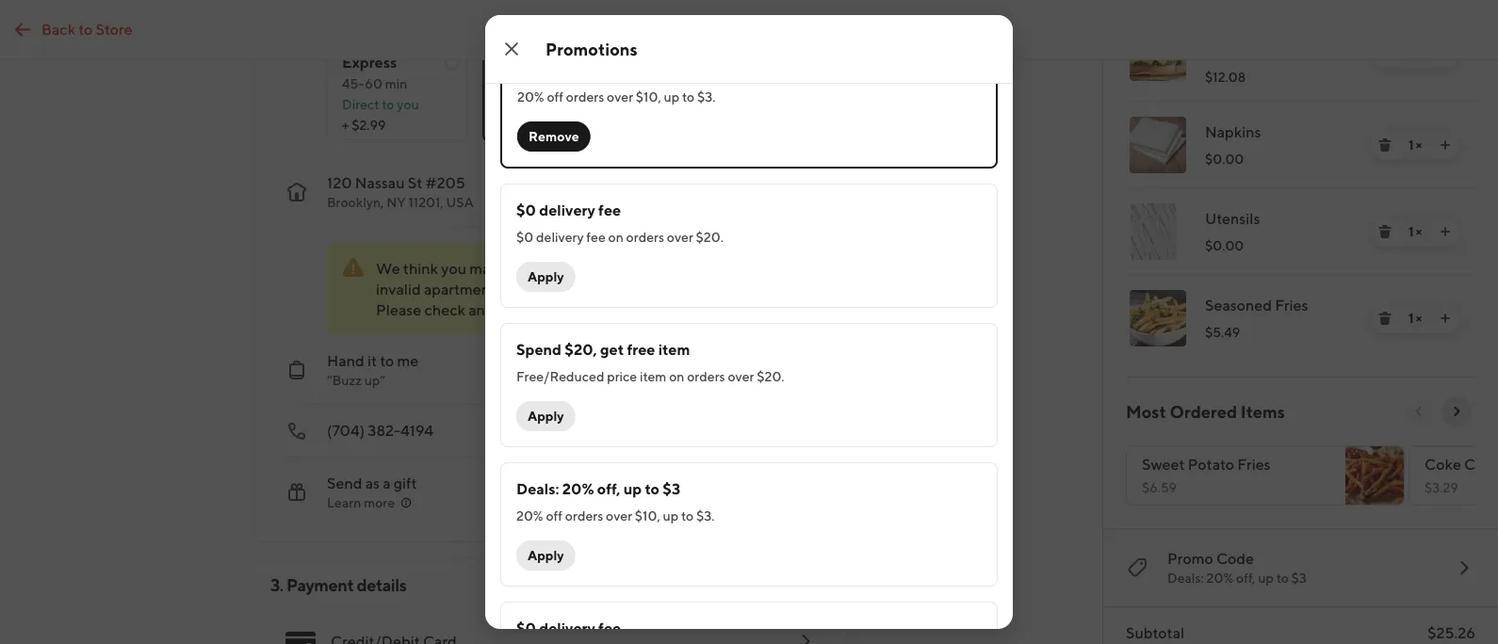 Task type: vqa. For each thing, say whether or not it's contained in the screenshot.
Sephora
no



Task type: locate. For each thing, give the bounding box(es) containing it.
apply
[[528, 269, 564, 285], [528, 409, 564, 424], [528, 548, 564, 564]]

3 × from the top
[[1416, 224, 1422, 239]]

off
[[547, 89, 564, 105], [546, 509, 563, 524]]

4 1 × from the top
[[1409, 311, 1422, 326]]

store
[[96, 20, 133, 38]]

you inside 45–60 min direct to you + $2.99
[[397, 97, 419, 112]]

you up apartment
[[441, 260, 467, 278]]

0 horizontal spatial you
[[397, 97, 419, 112]]

20% off orders over $10, up to $3. down deals: 20% off, up to $3 at the left bottom
[[517, 509, 715, 524]]

× for utensils
[[1416, 224, 1422, 239]]

to inside 45–60 min direct to you + $2.99
[[382, 97, 394, 112]]

deals: inside "promotions" dialog
[[517, 480, 559, 498]]

2 horizontal spatial min
[[792, 10, 817, 28]]

$3
[[663, 480, 681, 498], [1292, 571, 1307, 586]]

time
[[712, 76, 739, 91]]

off, inside "promotions" dialog
[[597, 480, 621, 498]]

0 vertical spatial add one to cart image
[[1438, 138, 1453, 153]]

20%
[[517, 89, 544, 105], [563, 480, 594, 498], [517, 509, 544, 524], [1207, 571, 1234, 586]]

0 vertical spatial $0
[[517, 201, 536, 219]]

4 × from the top
[[1416, 311, 1422, 326]]

50–65 inside option group
[[498, 76, 539, 91]]

None radio
[[327, 44, 468, 142], [483, 44, 623, 142], [327, 44, 468, 142], [483, 44, 623, 142]]

$10, for promotions
[[636, 89, 661, 105]]

1 vertical spatial delivery
[[536, 230, 584, 245]]

$3. for available rewards & promotions
[[697, 89, 716, 105]]

up"
[[365, 373, 386, 388]]

back
[[41, 20, 76, 38]]

0 vertical spatial promotions
[[645, 11, 727, 29]]

2 vertical spatial apply button
[[517, 541, 575, 571]]

20% off orders over $10, up to $3. for off,
[[517, 509, 715, 524]]

add one to cart image
[[1438, 138, 1453, 153], [1438, 311, 1453, 326]]

express
[[342, 53, 397, 71]]

0 vertical spatial 20% off orders over $10, up to $3.
[[517, 89, 716, 105]]

1 for napkins
[[1409, 137, 1414, 153]]

on
[[608, 230, 624, 245], [669, 369, 685, 385]]

$25.26
[[1428, 624, 1476, 642]]

1 vertical spatial off
[[546, 509, 563, 524]]

option group
[[327, 29, 817, 142]]

menu
[[271, 612, 832, 645]]

choose a time
[[653, 76, 739, 91]]

20% inside promo code deals: 20% off, up to $3
[[1207, 571, 1234, 586]]

1 horizontal spatial 50–65 min
[[742, 10, 817, 28]]

or
[[499, 280, 513, 298]]

1 remove item from cart image from the top
[[1378, 138, 1393, 153]]

as
[[365, 475, 380, 492]]

sweet
[[1142, 456, 1185, 474]]

0 vertical spatial on
[[608, 230, 624, 245]]

remove item from cart image
[[1378, 138, 1393, 153], [1378, 224, 1393, 239], [1378, 311, 1393, 326]]

you inside we think you may have entered an invalid apartment or suite number. please check and correct if needed.
[[441, 260, 467, 278]]

1 horizontal spatial off,
[[1237, 571, 1256, 586]]

0 horizontal spatial 50–65 min
[[498, 76, 564, 91]]

382-
[[368, 422, 401, 440]]

4 1 from the top
[[1409, 311, 1414, 326]]

1 vertical spatial $20.
[[757, 369, 785, 385]]

1 vertical spatial $0.00
[[1206, 238, 1244, 254]]

0 vertical spatial off
[[547, 89, 564, 105]]

1 vertical spatial apply button
[[517, 402, 575, 432]]

check
[[425, 301, 466, 319]]

1 vertical spatial fee
[[587, 230, 606, 245]]

50–65 min inside option group
[[498, 76, 564, 91]]

$20.
[[696, 230, 724, 245], [757, 369, 785, 385]]

2 apply button from the top
[[517, 402, 575, 432]]

on up an
[[608, 230, 624, 245]]

1 apply button from the top
[[517, 262, 575, 292]]

fries
[[1275, 296, 1309, 314], [1238, 456, 1271, 474]]

0 horizontal spatial on
[[608, 230, 624, 245]]

off for deals:
[[546, 509, 563, 524]]

utensils image
[[1130, 204, 1187, 260]]

3 apply from the top
[[528, 548, 564, 564]]

off, down the (704) 382-4194 button
[[597, 480, 621, 498]]

1 vertical spatial off,
[[1237, 571, 1256, 586]]

20% down code
[[1207, 571, 1234, 586]]

0 vertical spatial item
[[659, 341, 690, 359]]

1 vertical spatial $0
[[517, 230, 534, 245]]

2 × from the top
[[1416, 137, 1422, 153]]

number.
[[552, 280, 608, 298]]

st
[[408, 174, 423, 192]]

1 × for seasoned fries
[[1409, 311, 1422, 326]]

1 vertical spatial deals:
[[1168, 571, 1204, 586]]

code
[[1217, 550, 1255, 568]]

50–65 up choose a time option
[[742, 10, 789, 28]]

1 vertical spatial you
[[441, 260, 467, 278]]

$10, left time
[[636, 89, 661, 105]]

2 1 × from the top
[[1409, 137, 1422, 153]]

$0
[[517, 201, 536, 219], [517, 230, 534, 245], [517, 620, 536, 638]]

seasoned
[[1206, 296, 1272, 314]]

$10, down deals: 20% off, up to $3 at the left bottom
[[635, 509, 661, 524]]

50–65 min
[[742, 10, 817, 28], [498, 76, 564, 91]]

0 horizontal spatial promotions
[[546, 39, 638, 59]]

fries right potato
[[1238, 456, 1271, 474]]

list containing napkins
[[1111, 0, 1476, 362]]

add one to cart image for napkins
[[1438, 138, 1453, 153]]

1 vertical spatial apply
[[528, 409, 564, 424]]

0 horizontal spatial $20.
[[696, 230, 724, 245]]

1 add one to cart image from the top
[[1438, 138, 1453, 153]]

2 $0.00 from the top
[[1206, 238, 1244, 254]]

$0.00 down napkins
[[1206, 151, 1244, 167]]

off down deals: 20% off, up to $3 at the left bottom
[[546, 509, 563, 524]]

0 vertical spatial $20.
[[696, 230, 724, 245]]

1 horizontal spatial fries
[[1275, 296, 1309, 314]]

3. payment details
[[271, 575, 407, 595]]

you right direct
[[397, 97, 419, 112]]

hand it to me "buzz up"
[[327, 352, 419, 388]]

needed.
[[562, 301, 618, 319]]

$3 inside promo code deals: 20% off, up to $3
[[1292, 571, 1307, 586]]

list
[[1111, 0, 1476, 362]]

0 horizontal spatial $3
[[663, 480, 681, 498]]

2 remove item from cart image from the top
[[1378, 224, 1393, 239]]

promotions
[[645, 11, 727, 29], [546, 39, 638, 59]]

2 vertical spatial $0
[[517, 620, 536, 638]]

subtotal
[[1126, 624, 1185, 642]]

120 nassau st #205 brooklyn,  ny 11201,  usa
[[327, 174, 474, 210]]

20% down the (704) 382-4194 button
[[563, 480, 594, 498]]

learn
[[327, 495, 361, 511]]

spend
[[517, 341, 562, 359]]

0 vertical spatial apply
[[528, 269, 564, 285]]

apply button
[[517, 262, 575, 292], [517, 402, 575, 432], [517, 541, 575, 571]]

1 vertical spatial fries
[[1238, 456, 1271, 474]]

3 1 × from the top
[[1409, 224, 1422, 239]]

1 horizontal spatial you
[[441, 260, 467, 278]]

1 horizontal spatial min
[[541, 76, 564, 91]]

send
[[327, 475, 362, 492]]

usa
[[446, 195, 474, 210]]

coke
[[1425, 456, 1462, 474]]

add new payment method image
[[795, 631, 817, 645]]

delivery
[[539, 201, 595, 219], [536, 230, 584, 245], [539, 620, 595, 638]]

$3. for deals: 20% off, up to $3
[[697, 509, 715, 524]]

over
[[607, 89, 633, 105], [667, 230, 694, 245], [728, 369, 754, 385], [606, 509, 633, 524]]

add one to cart image down add one to cart icon
[[1438, 311, 1453, 326]]

0 horizontal spatial off,
[[597, 480, 621, 498]]

0 vertical spatial $10,
[[636, 89, 661, 105]]

50–65 down the standard
[[498, 76, 539, 91]]

1 $0 delivery fee from the top
[[517, 201, 621, 219]]

0 vertical spatial deals:
[[517, 480, 559, 498]]

deals: down promo
[[1168, 571, 1204, 586]]

$0.00 down utensils on the top right
[[1206, 238, 1244, 254]]

0 vertical spatial 50–65 min
[[742, 10, 817, 28]]

0 vertical spatial 50–65
[[742, 10, 789, 28]]

add one to cart image up add one to cart icon
[[1438, 138, 1453, 153]]

1 × for utensils
[[1409, 224, 1422, 239]]

off up remove
[[547, 89, 564, 105]]

1 horizontal spatial on
[[669, 369, 685, 385]]

1 vertical spatial 50–65
[[498, 76, 539, 91]]

0 vertical spatial remove item from cart image
[[1378, 138, 1393, 153]]

min
[[792, 10, 817, 28], [385, 76, 407, 91], [541, 76, 564, 91]]

1 1 from the top
[[1409, 45, 1414, 60]]

2 vertical spatial delivery
[[539, 620, 595, 638]]

promotions down rewards on the left
[[546, 39, 638, 59]]

$10, for up
[[635, 509, 661, 524]]

1 vertical spatial 50–65 min
[[498, 76, 564, 91]]

close promotions image
[[500, 38, 523, 60]]

0 vertical spatial off,
[[597, 480, 621, 498]]

free/reduced
[[517, 369, 605, 385]]

it
[[367, 352, 377, 370]]

free/reduced price item on orders over $20.
[[517, 369, 785, 385]]

0 vertical spatial delivery
[[539, 201, 595, 219]]

$0.00 for utensils
[[1206, 238, 1244, 254]]

deals:
[[517, 480, 559, 498], [1168, 571, 1204, 586]]

promotions right &
[[645, 11, 727, 29]]

we think you may have entered an invalid apartment or suite number. please check and correct if needed.
[[376, 260, 618, 319]]

$0.00
[[1206, 151, 1244, 167], [1206, 238, 1244, 254]]

up inside promo code deals: 20% off, up to $3
[[1259, 571, 1274, 586]]

item
[[659, 341, 690, 359], [640, 369, 667, 385]]

120
[[327, 174, 352, 192]]

promotions dialog
[[485, 11, 1013, 645]]

on for spend $20, get free item
[[669, 369, 685, 385]]

20% off orders over $10, up to $3. up remove
[[517, 89, 716, 105]]

50–65 min up choose a time option
[[742, 10, 817, 28]]

0 horizontal spatial min
[[385, 76, 407, 91]]

1 horizontal spatial deals:
[[1168, 571, 1204, 586]]

min inside 45–60 min direct to you + $2.99
[[385, 76, 407, 91]]

a right as
[[383, 475, 391, 492]]

3 1 from the top
[[1409, 224, 1414, 239]]

$0.00 for napkins
[[1206, 151, 1244, 167]]

0 vertical spatial $3
[[663, 480, 681, 498]]

a left time
[[702, 76, 709, 91]]

apply for deals:
[[528, 548, 564, 564]]

available
[[500, 11, 566, 29]]

0 vertical spatial a
[[702, 76, 709, 91]]

1 apply from the top
[[528, 269, 564, 285]]

45–60 min direct to you + $2.99
[[342, 76, 419, 133]]

item right free
[[659, 341, 690, 359]]

×
[[1416, 45, 1422, 60], [1416, 137, 1422, 153], [1416, 224, 1422, 239], [1416, 311, 1422, 326]]

0 vertical spatial $0.00
[[1206, 151, 1244, 167]]

1 vertical spatial $10,
[[635, 509, 661, 524]]

20% off orders over $10, up to $3. for &
[[517, 89, 716, 105]]

0 horizontal spatial deals:
[[517, 480, 559, 498]]

$5.49
[[1206, 325, 1241, 340]]

2 vertical spatial apply
[[528, 548, 564, 564]]

3. payment
[[271, 575, 354, 595]]

2 vertical spatial remove item from cart image
[[1378, 311, 1393, 326]]

entered
[[537, 260, 591, 278]]

1 vertical spatial $0 delivery fee
[[517, 620, 621, 638]]

$3.
[[697, 89, 716, 105], [697, 509, 715, 524]]

1 ×
[[1409, 45, 1422, 60], [1409, 137, 1422, 153], [1409, 224, 1422, 239], [1409, 311, 1422, 326]]

1
[[1409, 45, 1414, 60], [1409, 137, 1414, 153], [1409, 224, 1414, 239], [1409, 311, 1414, 326]]

0 horizontal spatial 50–65
[[498, 76, 539, 91]]

1 horizontal spatial promotions
[[645, 11, 727, 29]]

11201,
[[408, 195, 444, 210]]

rewards
[[569, 11, 629, 29]]

1 $0.00 from the top
[[1206, 151, 1244, 167]]

0 horizontal spatial a
[[383, 475, 391, 492]]

$12.08
[[1206, 69, 1246, 85]]

0 vertical spatial $0 delivery fee
[[517, 201, 621, 219]]

fries right seasoned
[[1275, 296, 1309, 314]]

back to store button
[[0, 11, 144, 49]]

$0 delivery fee
[[517, 201, 621, 219], [517, 620, 621, 638]]

1 vertical spatial 20% off orders over $10, up to $3.
[[517, 509, 715, 524]]

1 horizontal spatial $3
[[1292, 571, 1307, 586]]

3 remove item from cart image from the top
[[1378, 311, 1393, 326]]

orders
[[566, 89, 604, 105], [626, 230, 665, 245], [687, 369, 725, 385], [565, 509, 603, 524]]

add one to cart image for seasoned fries
[[1438, 311, 1453, 326]]

$20. for $0 delivery fee
[[696, 230, 724, 245]]

3 apply button from the top
[[517, 541, 575, 571]]

2 add one to cart image from the top
[[1438, 311, 1453, 326]]

0 vertical spatial apply button
[[517, 262, 575, 292]]

remove
[[529, 129, 579, 144]]

1 vertical spatial $3
[[1292, 571, 1307, 586]]

item down free
[[640, 369, 667, 385]]

option group containing express
[[327, 29, 817, 142]]

$3 inside "promotions" dialog
[[663, 480, 681, 498]]

1 vertical spatial on
[[669, 369, 685, 385]]

on right price
[[669, 369, 685, 385]]

1 horizontal spatial $20.
[[757, 369, 785, 385]]

0 vertical spatial fries
[[1275, 296, 1309, 314]]

apply button for $0
[[517, 262, 575, 292]]

deals: down the (704) 382-4194 button
[[517, 480, 559, 498]]

$20,
[[565, 341, 597, 359]]

2 apply from the top
[[528, 409, 564, 424]]

1 vertical spatial $3.
[[697, 509, 715, 524]]

50–65 min down the standard
[[498, 76, 564, 91]]

1 horizontal spatial a
[[702, 76, 709, 91]]

2 1 from the top
[[1409, 137, 1414, 153]]

1 vertical spatial remove item from cart image
[[1378, 224, 1393, 239]]

$0 delivery fee on orders over $20.
[[517, 230, 724, 245]]

(704) 382-4194 button
[[271, 405, 817, 458]]

to
[[79, 20, 93, 38], [682, 89, 695, 105], [382, 97, 394, 112], [380, 352, 394, 370], [645, 480, 660, 498], [681, 509, 694, 524], [1277, 571, 1289, 586]]

if
[[550, 301, 559, 319]]

0 vertical spatial you
[[397, 97, 419, 112]]

deals: inside promo code deals: 20% off, up to $3
[[1168, 571, 1204, 586]]

spend $20, get free item
[[517, 341, 690, 359]]

off, down code
[[1237, 571, 1256, 586]]

1 vertical spatial add one to cart image
[[1438, 311, 1453, 326]]

50–65
[[742, 10, 789, 28], [498, 76, 539, 91]]

we
[[376, 260, 400, 278]]

0 horizontal spatial fries
[[1238, 456, 1271, 474]]

0 vertical spatial $3.
[[697, 89, 716, 105]]

1 vertical spatial promotions
[[546, 39, 638, 59]]

up
[[664, 89, 680, 105], [624, 480, 642, 498], [663, 509, 679, 524], [1259, 571, 1274, 586]]

napkins image
[[1130, 117, 1187, 173]]



Task type: describe. For each thing, give the bounding box(es) containing it.
remove item from cart image for utensils
[[1378, 224, 1393, 239]]

seasoned fries
[[1206, 296, 1309, 314]]

to inside button
[[79, 20, 93, 38]]

apartment
[[424, 280, 496, 298]]

1 $0 from the top
[[517, 201, 536, 219]]

remove button
[[517, 122, 591, 152]]

1 1 × from the top
[[1409, 45, 1422, 60]]

1 for utensils
[[1409, 224, 1414, 239]]

can
[[1465, 456, 1493, 474]]

have
[[501, 260, 534, 278]]

+
[[342, 117, 349, 133]]

× for seasoned fries
[[1416, 311, 1422, 326]]

may
[[470, 260, 498, 278]]

20% down deals: 20% off, up to $3 at the left bottom
[[517, 509, 544, 524]]

fries inside "sweet potato fries $6.59"
[[1238, 456, 1271, 474]]

napkins
[[1206, 123, 1262, 141]]

2 $0 from the top
[[517, 230, 534, 245]]

back to store
[[41, 20, 133, 38]]

off for available
[[547, 89, 564, 105]]

$2.99
[[352, 117, 386, 133]]

most
[[1126, 402, 1167, 422]]

correct
[[497, 301, 547, 319]]

apply for spend
[[528, 409, 564, 424]]

show menu image
[[286, 627, 316, 645]]

(704) 382-4194
[[327, 422, 434, 440]]

$20. for spend $20, get free item
[[757, 369, 785, 385]]

0 vertical spatial fee
[[599, 201, 621, 219]]

get
[[600, 341, 624, 359]]

coke can $3.29
[[1425, 456, 1493, 496]]

(704)
[[327, 422, 365, 440]]

Choose a time radio
[[638, 44, 815, 142]]

price
[[607, 369, 637, 385]]

20% down the standard
[[517, 89, 544, 105]]

$3.29
[[1425, 480, 1459, 496]]

please
[[376, 301, 422, 319]]

add one to cart image
[[1438, 224, 1453, 239]]

× for napkins
[[1416, 137, 1422, 153]]

1 horizontal spatial 50–65
[[742, 10, 789, 28]]

on for $0 delivery fee
[[608, 230, 624, 245]]

we think you may have entered an invalid apartment or suite number. please check and correct if needed. button
[[327, 242, 761, 336]]

most ordered items
[[1126, 402, 1286, 422]]

off, inside promo code deals: 20% off, up to $3
[[1237, 571, 1256, 586]]

gift
[[394, 475, 417, 492]]

remove item from cart image for napkins
[[1378, 138, 1393, 153]]

sweet potato fries $6.59
[[1142, 456, 1271, 496]]

apply button for spend
[[517, 402, 575, 432]]

and
[[469, 301, 494, 319]]

invalid
[[376, 280, 421, 298]]

an
[[594, 260, 611, 278]]

deals: 20% off, up to $3
[[517, 480, 681, 498]]

standard
[[498, 53, 562, 71]]

3 $0 from the top
[[517, 620, 536, 638]]

apply for $0
[[528, 269, 564, 285]]

direct
[[342, 97, 379, 112]]

suite
[[516, 280, 549, 298]]

previous button of carousel image
[[1412, 404, 1427, 419]]

1 vertical spatial a
[[383, 475, 391, 492]]

promo
[[1168, 550, 1214, 568]]

think
[[403, 260, 438, 278]]

fries inside list
[[1275, 296, 1309, 314]]

promo code deals: 20% off, up to $3
[[1168, 550, 1307, 586]]

send as a gift
[[327, 475, 417, 492]]

$6.59
[[1142, 480, 1177, 496]]

2 vertical spatial fee
[[599, 620, 621, 638]]

to inside promo code deals: 20% off, up to $3
[[1277, 571, 1289, 586]]

next button of carousel image
[[1450, 404, 1465, 419]]

to inside hand it to me "buzz up"
[[380, 352, 394, 370]]

2 $0 delivery fee from the top
[[517, 620, 621, 638]]

1 × for napkins
[[1409, 137, 1422, 153]]

utensils
[[1206, 210, 1261, 228]]

ordered
[[1170, 402, 1238, 422]]

learn more
[[327, 495, 395, 511]]

available rewards & promotions
[[500, 11, 727, 29]]

details
[[357, 575, 407, 595]]

1 vertical spatial item
[[640, 369, 667, 385]]

me
[[397, 352, 419, 370]]

hand
[[327, 352, 364, 370]]

4194
[[401, 422, 434, 440]]

learn more button
[[327, 494, 414, 513]]

free
[[627, 341, 655, 359]]

apply button for deals:
[[517, 541, 575, 571]]

brooklyn,
[[327, 195, 384, 210]]

a inside option
[[702, 76, 709, 91]]

nassau
[[355, 174, 405, 192]]

1 × from the top
[[1416, 45, 1422, 60]]

#205
[[426, 174, 466, 192]]

we think you may have entered an invalid apartment or suite number. please check and correct if needed. status
[[327, 242, 761, 336]]

1 for seasoned fries
[[1409, 311, 1414, 326]]

seasoned fries image
[[1130, 290, 1187, 347]]

"buzz
[[327, 373, 362, 388]]

ny
[[387, 195, 406, 210]]

more
[[364, 495, 395, 511]]

remove item from cart image for seasoned fries
[[1378, 311, 1393, 326]]

items
[[1241, 402, 1286, 422]]

choose
[[653, 76, 699, 91]]

&
[[633, 11, 642, 29]]

45–60
[[342, 76, 383, 91]]

potato
[[1188, 456, 1235, 474]]



